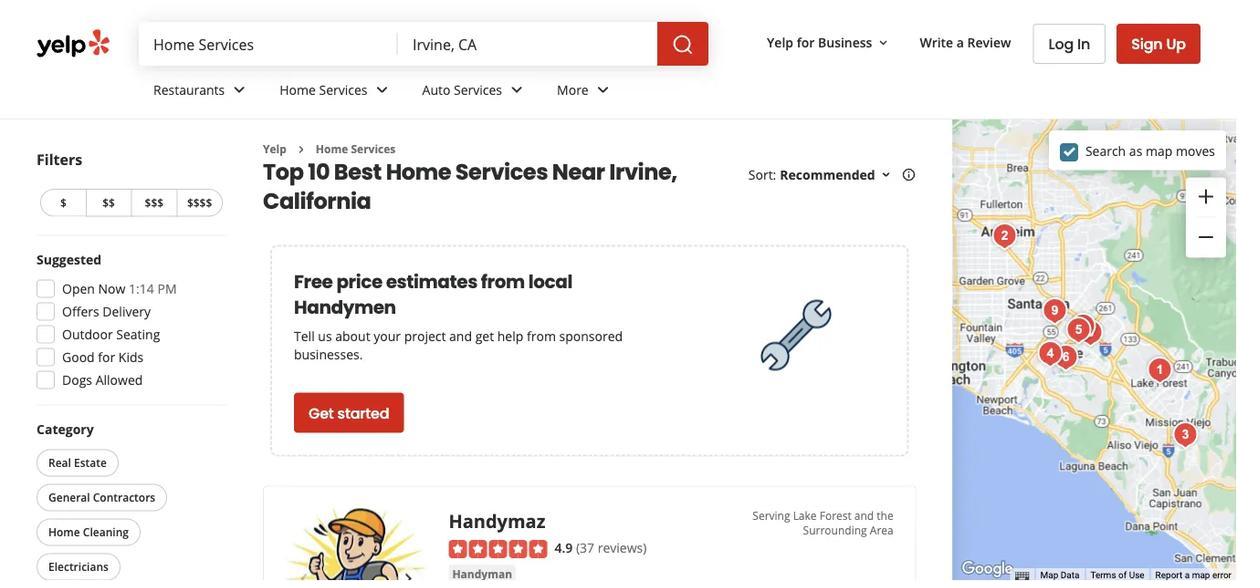 Task type: vqa. For each thing, say whether or not it's contained in the screenshot.
the bottom until
no



Task type: locate. For each thing, give the bounding box(es) containing it.
best
[[334, 157, 382, 187]]

serving lake forest and the surrounding area
[[753, 509, 894, 538]]

1 horizontal spatial handymaz image
[[1142, 353, 1179, 389]]

category group
[[33, 421, 227, 582]]

0 vertical spatial map
[[1146, 142, 1173, 160]]

oc's #1 handyman image
[[987, 218, 1023, 255]]

open
[[62, 280, 95, 298]]

24 chevron down v2 image
[[229, 79, 251, 101], [506, 79, 528, 101]]

previous image
[[293, 569, 315, 582]]

0 vertical spatial handymaz image
[[1142, 353, 1179, 389]]

sign
[[1132, 33, 1163, 54]]

from
[[481, 269, 525, 295], [527, 328, 556, 345]]

0 horizontal spatial for
[[98, 349, 115, 366]]

2 24 chevron down v2 image from the left
[[593, 79, 615, 101]]

0 horizontal spatial a
[[957, 33, 965, 51]]

24 chevron down v2 image right the restaurants
[[229, 79, 251, 101]]

kids
[[119, 349, 144, 366]]

map right as
[[1146, 142, 1173, 160]]

and inside free price estimates from local handymen tell us about your project and get help from sponsored businesses.
[[450, 328, 472, 345]]

help
[[498, 328, 524, 345]]

0 horizontal spatial 24 chevron down v2 image
[[371, 79, 393, 101]]

1 horizontal spatial a
[[1186, 571, 1191, 582]]

None field
[[153, 34, 384, 54], [413, 34, 643, 54]]

home services link
[[265, 66, 408, 119], [316, 142, 396, 157]]

4.9
[[555, 539, 573, 557]]

get started
[[309, 403, 389, 424]]

search as map moves
[[1086, 142, 1216, 160]]

1 24 chevron down v2 image from the left
[[371, 79, 393, 101]]

auto
[[423, 81, 451, 98]]

handyman link
[[449, 565, 516, 582]]

1 vertical spatial a
[[1186, 571, 1191, 582]]

for inside button
[[797, 33, 815, 51]]

sign up link
[[1117, 24, 1201, 64]]

0 vertical spatial a
[[957, 33, 965, 51]]

general contractors button
[[37, 485, 167, 512]]

free price estimates from local handymen image
[[751, 290, 842, 381]]

price
[[337, 269, 383, 295]]

0 horizontal spatial and
[[450, 328, 472, 345]]

1 horizontal spatial none field
[[413, 34, 643, 54]]

0 vertical spatial from
[[481, 269, 525, 295]]

$$ button
[[86, 189, 131, 217]]

24 chevron down v2 image for home services
[[371, 79, 393, 101]]

home cleaning button
[[37, 519, 141, 547]]

offers delivery
[[62, 303, 151, 321]]

24 chevron down v2 image inside restaurants link
[[229, 79, 251, 101]]

serving
[[753, 509, 791, 524]]

near
[[553, 157, 605, 187]]

2 none field from the left
[[413, 34, 643, 54]]

irvine,
[[610, 157, 678, 187]]

map
[[1146, 142, 1173, 160], [1193, 571, 1211, 582]]

local
[[529, 269, 573, 295]]

good for kids
[[62, 349, 144, 366]]

0 horizontal spatial group
[[31, 251, 227, 395]]

1 vertical spatial from
[[527, 328, 556, 345]]

24 chevron down v2 image for more
[[593, 79, 615, 101]]

delivery
[[103, 303, 151, 321]]

open now 1:14 pm
[[62, 280, 177, 298]]

sort:
[[749, 166, 777, 184]]

home services link for slideshow element
[[316, 142, 396, 157]]

allowed
[[96, 372, 143, 389]]

1 24 chevron down v2 image from the left
[[229, 79, 251, 101]]

home services
[[280, 81, 368, 98], [316, 142, 396, 157]]

home services link right 16 chevron right v2 icon
[[316, 142, 396, 157]]

home services up 16 chevron right v2 icon
[[280, 81, 368, 98]]

map for moves
[[1146, 142, 1173, 160]]

write a review
[[920, 33, 1012, 51]]

0 horizontal spatial from
[[481, 269, 525, 295]]

services up best
[[319, 81, 368, 98]]

get
[[476, 328, 494, 345]]

services left the 'near'
[[456, 157, 548, 187]]

get
[[309, 403, 334, 424]]

1 vertical spatial yelp
[[263, 142, 287, 157]]

services right the 10
[[351, 142, 396, 157]]

24 chevron down v2 image inside more link
[[593, 79, 615, 101]]

$$$
[[145, 196, 164, 211]]

top 10 best home services near irvine, california
[[263, 157, 678, 216]]

terms
[[1091, 571, 1117, 582]]

0 vertical spatial yelp
[[767, 33, 794, 51]]

1 horizontal spatial from
[[527, 328, 556, 345]]

1 horizontal spatial for
[[797, 33, 815, 51]]

handymen
[[294, 295, 396, 320]]

0 horizontal spatial none field
[[153, 34, 384, 54]]

a right report
[[1186, 571, 1191, 582]]

use
[[1130, 571, 1145, 582]]

the
[[877, 509, 894, 524]]

for left business
[[797, 33, 815, 51]]

hangers art installation image
[[1168, 417, 1204, 454]]

for for good
[[98, 349, 115, 366]]

home
[[280, 81, 316, 98], [316, 142, 348, 157], [386, 157, 451, 187], [48, 525, 80, 540]]

1 horizontal spatial and
[[855, 509, 874, 524]]

as
[[1130, 142, 1143, 160]]

handyman button
[[449, 565, 516, 582]]

home down find text field at the left
[[280, 81, 316, 98]]

home down general at bottom
[[48, 525, 80, 540]]

yelp left 16 chevron right v2 icon
[[263, 142, 287, 157]]

1 vertical spatial for
[[98, 349, 115, 366]]

category
[[37, 421, 94, 439]]

north pole xmas lights image
[[1033, 336, 1069, 373]]

real estate button
[[37, 450, 119, 477]]

log in
[[1049, 34, 1091, 54]]

yelp link
[[263, 142, 287, 157]]

map region
[[868, 88, 1238, 582]]

0 horizontal spatial yelp
[[263, 142, 287, 157]]

from right help
[[527, 328, 556, 345]]

handymaz image
[[1142, 353, 1179, 389], [286, 509, 427, 582]]

and left get
[[450, 328, 472, 345]]

24 chevron down v2 image
[[371, 79, 393, 101], [593, 79, 615, 101]]

$ button
[[40, 189, 86, 217]]

forest
[[820, 509, 852, 524]]

24 chevron down v2 image left auto
[[371, 79, 393, 101]]

24 chevron down v2 image right more
[[593, 79, 615, 101]]

$$
[[103, 196, 115, 211]]

24 chevron down v2 image down near field
[[506, 79, 528, 101]]

oc european cleaning service image
[[1048, 340, 1085, 376]]

services inside top 10 best home services near irvine, california
[[456, 157, 548, 187]]

a right write
[[957, 33, 965, 51]]

services
[[319, 81, 368, 98], [454, 81, 502, 98], [351, 142, 396, 157], [456, 157, 548, 187]]

1 vertical spatial and
[[855, 509, 874, 524]]

none field up restaurants link
[[153, 34, 384, 54]]

yelp
[[767, 33, 794, 51], [263, 142, 287, 157]]

1 vertical spatial home services link
[[316, 142, 396, 157]]

and inside serving lake forest and the surrounding area
[[855, 509, 874, 524]]

home inside button
[[48, 525, 80, 540]]

auto services
[[423, 81, 502, 98]]

lake
[[794, 509, 817, 524]]

for
[[797, 33, 815, 51], [98, 349, 115, 366]]

home right best
[[386, 157, 451, 187]]

1 horizontal spatial yelp
[[767, 33, 794, 51]]

up
[[1167, 33, 1187, 54]]

started
[[338, 403, 389, 424]]

1 none field from the left
[[153, 34, 384, 54]]

yelp inside button
[[767, 33, 794, 51]]

24 chevron down v2 image inside auto services link
[[506, 79, 528, 101]]

24 chevron down v2 image for restaurants
[[229, 79, 251, 101]]

0 horizontal spatial 24 chevron down v2 image
[[229, 79, 251, 101]]

0 vertical spatial for
[[797, 33, 815, 51]]

16 chevron right v2 image
[[294, 142, 309, 157]]

and left the
[[855, 509, 874, 524]]

0 vertical spatial and
[[450, 328, 472, 345]]

none field up more
[[413, 34, 643, 54]]

1 vertical spatial map
[[1193, 571, 1211, 582]]

1 horizontal spatial 24 chevron down v2 image
[[506, 79, 528, 101]]

zoom in image
[[1196, 186, 1218, 208]]

from left local in the left of the page
[[481, 269, 525, 295]]

map left "error"
[[1193, 571, 1211, 582]]

None search field
[[139, 22, 713, 66]]

yelp for business
[[767, 33, 873, 51]]

0 horizontal spatial handymaz image
[[286, 509, 427, 582]]

report a map error link
[[1156, 571, 1232, 582]]

none field near
[[413, 34, 643, 54]]

services right auto
[[454, 81, 502, 98]]

outdoor
[[62, 326, 113, 343]]

yelp left business
[[767, 33, 794, 51]]

moves
[[1177, 142, 1216, 160]]

0 vertical spatial home services
[[280, 81, 368, 98]]

filters
[[37, 150, 82, 169]]

1 horizontal spatial 24 chevron down v2 image
[[593, 79, 615, 101]]

0 horizontal spatial map
[[1146, 142, 1173, 160]]

map for error
[[1193, 571, 1211, 582]]

2 24 chevron down v2 image from the left
[[506, 79, 528, 101]]

0 vertical spatial home services link
[[265, 66, 408, 119]]

home services right 16 chevron right v2 icon
[[316, 142, 396, 157]]

$$$ button
[[131, 189, 177, 217]]

about
[[335, 328, 371, 345]]

for up dogs allowed
[[98, 349, 115, 366]]

reviews)
[[598, 539, 647, 557]]

data
[[1061, 571, 1080, 582]]

group
[[1187, 178, 1227, 258], [31, 251, 227, 395]]

1 horizontal spatial map
[[1193, 571, 1211, 582]]

home services link up 16 chevron right v2 icon
[[265, 66, 408, 119]]



Task type: describe. For each thing, give the bounding box(es) containing it.
1 vertical spatial home services
[[316, 142, 396, 157]]

pacific refrigerator service image
[[1061, 312, 1097, 349]]

contractors
[[93, 491, 155, 506]]

xiong's handyman service image
[[1073, 315, 1109, 352]]

4.9 star rating image
[[449, 541, 548, 559]]

Near text field
[[413, 34, 643, 54]]

area
[[870, 523, 894, 538]]

map data
[[1041, 571, 1080, 582]]

free price estimates from local handymen tell us about your project and get help from sponsored businesses.
[[294, 269, 623, 364]]

general contractors
[[48, 491, 155, 506]]

businesses.
[[294, 346, 363, 364]]

16 info v2 image
[[902, 168, 917, 182]]

restaurants
[[153, 81, 225, 98]]

business
[[819, 33, 873, 51]]

review
[[968, 33, 1012, 51]]

home inside top 10 best home services near irvine, california
[[386, 157, 451, 187]]

handymaz link
[[449, 509, 546, 534]]

home inside business categories element
[[280, 81, 316, 98]]

(37
[[576, 539, 595, 557]]

map data button
[[1041, 570, 1080, 582]]

electricians button
[[37, 554, 120, 581]]

yelp for the yelp link on the top left of page
[[263, 142, 287, 157]]

sign up
[[1132, 33, 1187, 54]]

for for yelp
[[797, 33, 815, 51]]

slideshow element
[[286, 509, 427, 582]]

of
[[1119, 571, 1128, 582]]

general
[[48, 491, 90, 506]]

yelp for business button
[[760, 26, 898, 59]]

a for write
[[957, 33, 965, 51]]

none field find
[[153, 34, 384, 54]]

auto services link
[[408, 66, 543, 119]]

outdoor seating
[[62, 326, 160, 343]]

estimates
[[386, 269, 478, 295]]

16 chevron down v2 image
[[876, 35, 891, 50]]

report
[[1156, 571, 1183, 582]]

top
[[263, 157, 304, 187]]

now
[[98, 280, 126, 298]]

real estate
[[48, 456, 107, 471]]

business categories element
[[139, 66, 1201, 119]]

handymaz
[[449, 509, 546, 534]]

search image
[[672, 34, 694, 56]]

good
[[62, 349, 95, 366]]

terms of use
[[1091, 571, 1145, 582]]

estate
[[74, 456, 107, 471]]

home right 16 chevron right v2 icon
[[316, 142, 348, 157]]

group containing suggested
[[31, 251, 227, 395]]

error
[[1213, 571, 1232, 582]]

$$$$
[[187, 196, 212, 211]]

real
[[48, 456, 71, 471]]

a for report
[[1186, 571, 1191, 582]]

map
[[1041, 571, 1059, 582]]

1 horizontal spatial group
[[1187, 178, 1227, 258]]

24 chevron down v2 image for auto services
[[506, 79, 528, 101]]

smart turf artificial grass image
[[1037, 293, 1074, 330]]

handyman
[[453, 567, 513, 582]]

home services inside business categories element
[[280, 81, 368, 98]]

terms of use link
[[1091, 571, 1145, 582]]

google image
[[958, 558, 1018, 582]]

california
[[263, 186, 371, 216]]

dogs
[[62, 372, 92, 389]]

4.9 (37 reviews)
[[555, 539, 647, 557]]

pm
[[158, 280, 177, 298]]

electricians
[[48, 560, 109, 575]]

write
[[920, 33, 954, 51]]

seating
[[116, 326, 160, 343]]

home services link for map 'region'
[[265, 66, 408, 119]]

us
[[318, 328, 332, 345]]

$$$$ button
[[177, 189, 223, 217]]

project
[[404, 328, 446, 345]]

dogs allowed
[[62, 372, 143, 389]]

write a review link
[[913, 26, 1019, 59]]

surrounding
[[804, 523, 868, 538]]

best fix price - handyman service image
[[1066, 309, 1102, 345]]

offers
[[62, 303, 99, 321]]

1 vertical spatial handymaz image
[[286, 509, 427, 582]]

more link
[[543, 66, 629, 119]]

in
[[1078, 34, 1091, 54]]

suggested
[[37, 251, 102, 269]]

10
[[308, 157, 330, 187]]

yelp for yelp for business
[[767, 33, 794, 51]]

more
[[557, 81, 589, 98]]

cleaning
[[83, 525, 129, 540]]

keyboard shortcuts image
[[1015, 572, 1030, 581]]

get started button
[[294, 393, 404, 433]]

log
[[1049, 34, 1074, 54]]

home cleaning
[[48, 525, 129, 540]]

$
[[60, 196, 67, 211]]

Find text field
[[153, 34, 384, 54]]

tell
[[294, 328, 315, 345]]

zoom out image
[[1196, 227, 1218, 248]]

1:14
[[129, 280, 154, 298]]

sponsored
[[560, 328, 623, 345]]

your
[[374, 328, 401, 345]]

log in link
[[1034, 24, 1107, 64]]

handymaz image inside map 'region'
[[1142, 353, 1179, 389]]

next image
[[398, 569, 420, 582]]



